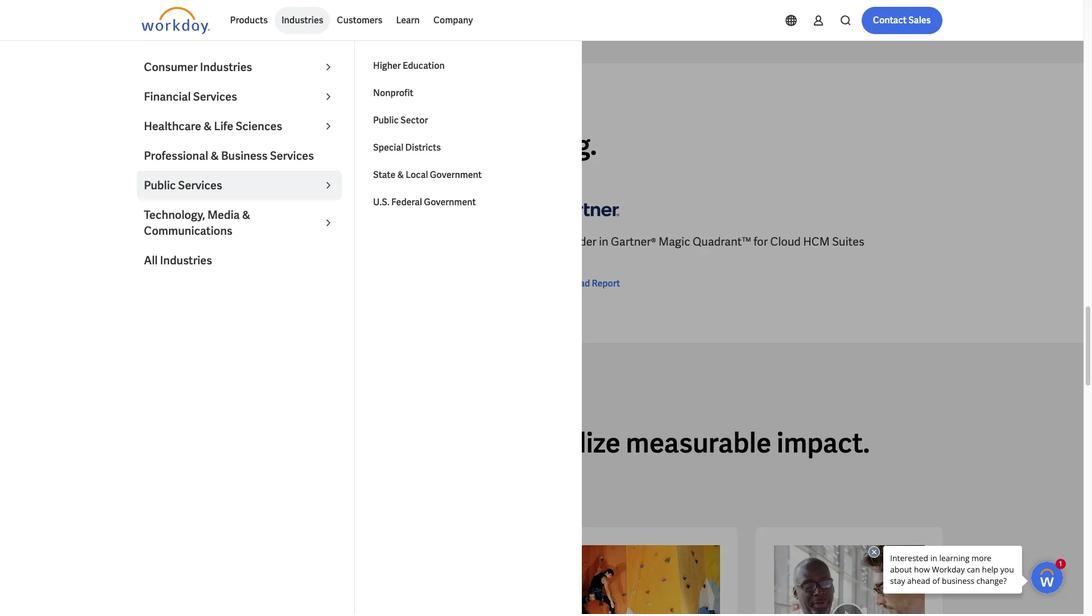 Task type: vqa. For each thing, say whether or not it's contained in the screenshot.
'GARTNER®' within "A Leader in 2023 Gartner® Magic Quadrant™ for Cloud ERP for Service- Centric Enterprises"
no



Task type: locate. For each thing, give the bounding box(es) containing it.
& inside healthcare & life sciences dropdown button
[[204, 119, 212, 134]]

magic
[[276, 235, 308, 250], [659, 235, 691, 250]]

1 vertical spatial services
[[270, 149, 314, 163]]

1 vertical spatial government
[[424, 196, 476, 208]]

hr,
[[381, 128, 425, 163]]

2 vertical spatial industries
[[160, 253, 212, 268]]

realize
[[540, 426, 621, 461]]

cloud left hcm
[[771, 235, 801, 250]]

industries down communications
[[160, 253, 212, 268]]

1 horizontal spatial leader
[[562, 235, 597, 250]]

services down sciences
[[270, 149, 314, 163]]

1 leader from the left
[[152, 235, 187, 250]]

1 horizontal spatial cloud
[[771, 235, 801, 250]]

0 vertical spatial government
[[430, 169, 482, 181]]

0 vertical spatial services
[[193, 89, 237, 104]]

consumer industries
[[144, 60, 252, 75]]

public services button
[[137, 171, 342, 200]]

2 vertical spatial services
[[178, 178, 222, 193]]

2 horizontal spatial for
[[754, 235, 768, 250]]

1 horizontal spatial magic
[[659, 235, 691, 250]]

in inside a leader in 2023 gartner® magic quadrant™ for cloud erp for service- centric enterprises
[[190, 235, 199, 250]]

& right the 'media'
[[242, 208, 251, 223]]

& right "state"
[[398, 169, 404, 181]]

& down healthcare & life sciences
[[211, 149, 219, 163]]

gartner®
[[229, 235, 274, 250], [611, 235, 657, 250]]

leader up read
[[562, 235, 597, 250]]

services for public services
[[178, 178, 222, 193]]

0 horizontal spatial cloud
[[388, 235, 419, 250]]

financial services
[[144, 89, 237, 104]]

in for 2023
[[190, 235, 199, 250]]

leader
[[166, 128, 244, 163]]

cloud left erp
[[388, 235, 419, 250]]

for right erp
[[444, 235, 458, 250]]

industries inside the consumer industries dropdown button
[[200, 60, 252, 75]]

special districts
[[373, 142, 441, 154]]

1 gartner® from the left
[[229, 235, 274, 250]]

bdo canada image
[[774, 546, 925, 615]]

leader inside a leader in 2023 gartner® magic quadrant™ for cloud erp for service- centric enterprises
[[152, 235, 187, 250]]

enterprises
[[182, 251, 241, 266]]

a leader in gartner® magic quadrant™ for cloud hcm suites
[[551, 235, 865, 250]]

healthcare & life sciences
[[144, 119, 282, 134]]

government down state & local government link
[[424, 196, 476, 208]]

1 horizontal spatial for
[[444, 235, 458, 250]]

public
[[373, 114, 399, 126], [144, 178, 176, 193]]

state & local government link
[[367, 162, 572, 189]]

a for a leader in 2023 gartner® magic quadrant™ for cloud erp for service- centric enterprises
[[141, 235, 149, 250]]

a down what
[[141, 128, 160, 163]]

a
[[141, 128, 160, 163], [141, 235, 149, 250], [551, 235, 559, 250]]

0 horizontal spatial in
[[190, 235, 199, 250]]

learn button
[[390, 7, 427, 34]]

state & local government
[[373, 169, 482, 181]]

analysts
[[167, 100, 207, 111]]

1 quadrant™ from the left
[[310, 235, 369, 250]]

higher education
[[373, 60, 445, 72]]

industries right products
[[282, 14, 324, 26]]

2 cloud from the left
[[771, 235, 801, 250]]

products
[[230, 14, 268, 26]]

1 vertical spatial industries
[[200, 60, 252, 75]]

suites
[[833, 235, 865, 250]]

technology,
[[144, 208, 205, 223]]

public for public sector
[[373, 114, 399, 126]]

u.s. federal government link
[[367, 189, 572, 216]]

hcm
[[804, 235, 830, 250]]

sector
[[401, 114, 428, 126]]

&
[[204, 119, 212, 134], [211, 149, 219, 163], [398, 169, 404, 181], [242, 208, 251, 223]]

customers
[[337, 14, 383, 26]]

gartner image for gartner®
[[551, 193, 620, 225]]

a up read report link
[[551, 235, 559, 250]]

2 gartner® from the left
[[611, 235, 657, 250]]

read report
[[570, 278, 621, 290]]

government
[[430, 169, 482, 181], [424, 196, 476, 208]]

services inside public services dropdown button
[[178, 178, 222, 193]]

1 horizontal spatial public
[[373, 114, 399, 126]]

industries up financial services 'dropdown button'
[[200, 60, 252, 75]]

consumer industries button
[[137, 52, 342, 82]]

public up special
[[373, 114, 399, 126]]

1 vertical spatial public
[[144, 178, 176, 193]]

2 quadrant™ from the left
[[693, 235, 752, 250]]

media
[[208, 208, 240, 223]]

& inside professional & business services link
[[211, 149, 219, 163]]

leader up centric
[[152, 235, 187, 250]]

industries
[[282, 14, 324, 26], [200, 60, 252, 75], [160, 253, 212, 268]]

1 horizontal spatial gartner®
[[611, 235, 657, 250]]

0 vertical spatial public
[[373, 114, 399, 126]]

public up technology,
[[144, 178, 176, 193]]

industries
[[410, 426, 534, 461]]

& for business
[[211, 149, 219, 163]]

3 for from the left
[[754, 235, 768, 250]]

impact.
[[777, 426, 870, 461]]

services inside professional & business services link
[[270, 149, 314, 163]]

public for public services
[[144, 178, 176, 193]]

consumer
[[144, 60, 198, 75]]

what
[[141, 100, 165, 111]]

industries inside all industries link
[[160, 253, 212, 268]]

1 horizontal spatial gartner image
[[551, 193, 620, 225]]

nonprofit link
[[367, 80, 572, 107]]

& inside state & local government link
[[398, 169, 404, 181]]

2 gartner image from the left
[[551, 193, 620, 225]]

0 horizontal spatial public
[[144, 178, 176, 193]]

0 horizontal spatial for
[[371, 235, 386, 250]]

federal
[[392, 196, 423, 208]]

government down 'and'
[[430, 169, 482, 181]]

service-
[[461, 235, 503, 250]]

1 horizontal spatial in
[[249, 128, 272, 163]]

0 vertical spatial industries
[[282, 14, 324, 26]]

gartner® up report
[[611, 235, 657, 250]]

1 magic from the left
[[276, 235, 308, 250]]

industries for all industries
[[160, 253, 212, 268]]

a up all
[[141, 235, 149, 250]]

public sector link
[[367, 107, 572, 134]]

0 horizontal spatial gartner image
[[141, 193, 210, 225]]

& for local
[[398, 169, 404, 181]]

services
[[193, 89, 237, 104], [270, 149, 314, 163], [178, 178, 222, 193]]

for down u.s.
[[371, 235, 386, 250]]

public inside dropdown button
[[144, 178, 176, 193]]

1 gartner image from the left
[[141, 193, 210, 225]]

services inside financial services 'dropdown button'
[[193, 89, 237, 104]]

1 horizontal spatial quadrant™
[[693, 235, 752, 250]]

1 cloud from the left
[[388, 235, 419, 250]]

services up technology, media & communications
[[178, 178, 222, 193]]

say
[[209, 100, 223, 111]]

leader for a leader in gartner® magic quadrant™ for cloud hcm suites
[[562, 235, 597, 250]]

0 horizontal spatial leader
[[152, 235, 187, 250]]

in
[[249, 128, 272, 163], [190, 235, 199, 250], [599, 235, 609, 250]]

what analysts say
[[141, 100, 223, 111]]

cloud
[[388, 235, 419, 250], [771, 235, 801, 250]]

districts
[[406, 142, 441, 154]]

2 leader from the left
[[562, 235, 597, 250]]

public services
[[144, 178, 222, 193]]

a inside a leader in 2023 gartner® magic quadrant™ for cloud erp for service- centric enterprises
[[141, 235, 149, 250]]

special
[[373, 142, 404, 154]]

for
[[371, 235, 386, 250], [444, 235, 458, 250], [754, 235, 768, 250]]

quadrant™
[[310, 235, 369, 250], [693, 235, 752, 250]]

all
[[375, 426, 405, 461]]

2 horizontal spatial in
[[599, 235, 609, 250]]

0 horizontal spatial gartner®
[[229, 235, 274, 250]]

special districts link
[[367, 134, 572, 162]]

gartner image
[[141, 193, 210, 225], [551, 193, 620, 225]]

gartner® right 2023
[[229, 235, 274, 250]]

leader
[[152, 235, 187, 250], [562, 235, 597, 250]]

0 horizontal spatial quadrant™
[[310, 235, 369, 250]]

cloud inside a leader in 2023 gartner® magic quadrant™ for cloud erp for service- centric enterprises
[[388, 235, 419, 250]]

0 horizontal spatial magic
[[276, 235, 308, 250]]

for left hcm
[[754, 235, 768, 250]]

all industries
[[144, 253, 212, 268]]

higher
[[373, 60, 401, 72]]

& left life
[[204, 119, 212, 134]]

2023
[[202, 235, 226, 250]]

services up healthcare & life sciences
[[193, 89, 237, 104]]



Task type: describe. For each thing, give the bounding box(es) containing it.
finance,
[[278, 128, 376, 163]]

technology, media & communications button
[[137, 200, 342, 246]]

healthcare & life sciences button
[[137, 112, 342, 141]]

gartner image for 2023
[[141, 193, 210, 225]]

read report link
[[551, 277, 621, 291]]

company
[[434, 14, 473, 26]]

business
[[221, 149, 268, 163]]

a leader in finance, hr, and planning.
[[141, 128, 597, 163]]

in for gartner®
[[599, 235, 609, 250]]

contact
[[874, 14, 907, 26]]

customers button
[[330, 7, 390, 34]]

a for a leader in gartner® magic quadrant™ for cloud hcm suites
[[551, 235, 559, 250]]

in for finance,
[[249, 128, 272, 163]]

sciences
[[236, 119, 282, 134]]

erp
[[421, 235, 442, 250]]

sales
[[909, 14, 932, 26]]

all
[[144, 253, 158, 268]]

technology, media & communications
[[144, 208, 251, 239]]

services for financial services
[[193, 89, 237, 104]]

education
[[403, 60, 445, 72]]

2 for from the left
[[444, 235, 458, 250]]

professional & business services link
[[137, 141, 342, 171]]

local
[[406, 169, 428, 181]]

learn all the successes life time fitness achieved with workday. image
[[570, 546, 720, 615]]

healthcare
[[144, 119, 201, 134]]

centric
[[141, 251, 180, 266]]

life
[[214, 119, 234, 134]]

go to the homepage image
[[141, 7, 210, 34]]

leader for a leader in 2023 gartner® magic quadrant™ for cloud erp for service- centric enterprises
[[152, 235, 187, 250]]

& for life
[[204, 119, 212, 134]]

planning.
[[483, 128, 597, 163]]

u.s. federal government
[[373, 196, 476, 208]]

companies across all industries realize measurable impact.
[[141, 426, 870, 461]]

across
[[288, 426, 370, 461]]

a leader in 2023 gartner® magic quadrant™ for cloud erp for service- centric enterprises
[[141, 235, 503, 266]]

public sector
[[373, 114, 428, 126]]

report
[[592, 278, 621, 290]]

u.s.
[[373, 196, 390, 208]]

measurable
[[626, 426, 772, 461]]

gartner® inside a leader in 2023 gartner® magic quadrant™ for cloud erp for service- centric enterprises
[[229, 235, 274, 250]]

1 for from the left
[[371, 235, 386, 250]]

industries for consumer industries
[[200, 60, 252, 75]]

nonprofit
[[373, 87, 414, 99]]

financial services button
[[137, 82, 342, 112]]

read
[[570, 278, 590, 290]]

companies
[[141, 426, 282, 461]]

communications
[[144, 224, 233, 239]]

state
[[373, 169, 396, 181]]

company button
[[427, 7, 480, 34]]

professional
[[144, 149, 208, 163]]

financial
[[144, 89, 191, 104]]

higher education link
[[367, 52, 572, 80]]

magic inside a leader in 2023 gartner® magic quadrant™ for cloud erp for service- centric enterprises
[[276, 235, 308, 250]]

contact sales
[[874, 14, 932, 26]]

industries button
[[275, 7, 330, 34]]

all industries link
[[137, 246, 342, 276]]

a for a leader in finance, hr, and planning.
[[141, 128, 160, 163]]

2 magic from the left
[[659, 235, 691, 250]]

and
[[430, 128, 477, 163]]

professional & business services
[[144, 149, 314, 163]]

learn
[[396, 14, 420, 26]]

industries inside industries dropdown button
[[282, 14, 324, 26]]

contact sales link
[[862, 7, 943, 34]]

quadrant™ inside a leader in 2023 gartner® magic quadrant™ for cloud erp for service- centric enterprises
[[310, 235, 369, 250]]

& inside technology, media & communications
[[242, 208, 251, 223]]

products button
[[223, 7, 275, 34]]



